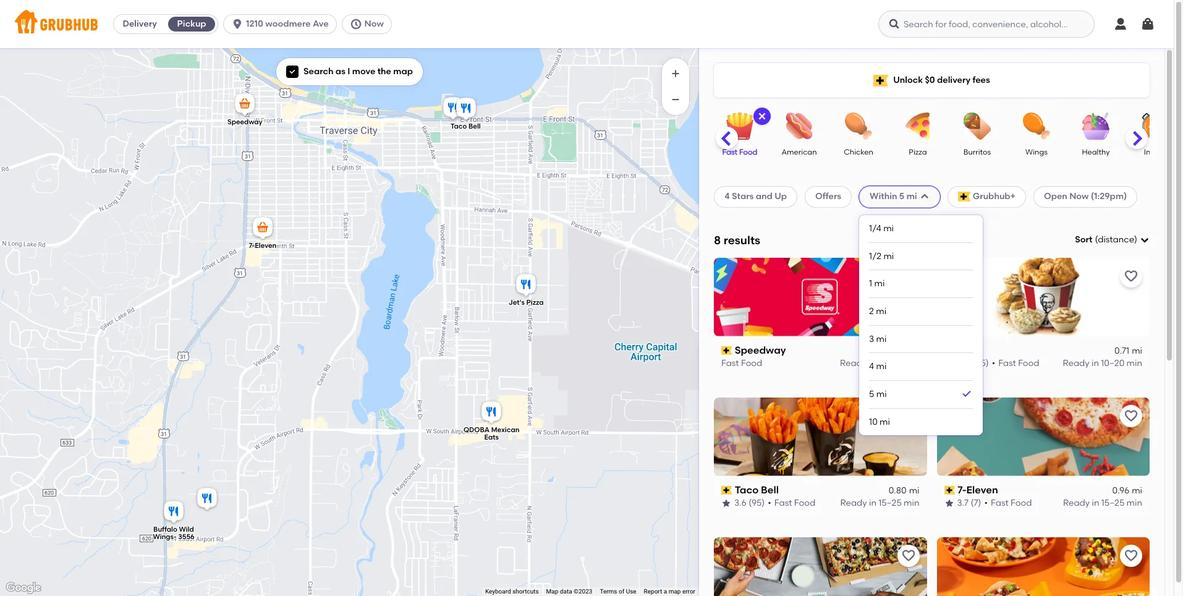 Task type: locate. For each thing, give the bounding box(es) containing it.
1 15–25 from the left
[[879, 498, 902, 508]]

food
[[739, 148, 758, 156], [741, 358, 763, 369], [1018, 358, 1040, 369], [794, 498, 816, 508], [1011, 498, 1032, 508]]

terms of use
[[600, 588, 637, 595]]

save this restaurant image
[[901, 269, 916, 284], [901, 548, 916, 563], [1124, 548, 1139, 563]]

0 horizontal spatial star icon image
[[722, 499, 731, 508]]

15–25 down 0.80
[[879, 498, 902, 508]]

delivery button
[[114, 14, 166, 34]]

now up the
[[365, 19, 384, 29]]

bell
[[468, 122, 481, 130], [761, 484, 779, 496]]

0 horizontal spatial eleven
[[255, 242, 276, 250]]

2 ready in 10–20 min from the left
[[1063, 358, 1143, 369]]

10
[[869, 416, 878, 427]]

1 vertical spatial map
[[669, 588, 681, 595]]

star icon image for taco bell
[[722, 499, 731, 508]]

2 10–20 from the left
[[1101, 358, 1125, 369]]

minus icon image
[[670, 93, 682, 106]]

0 horizontal spatial svg image
[[231, 18, 244, 30]]

ready in 10–20 min for speedway
[[840, 358, 920, 369]]

open
[[1044, 191, 1068, 202]]

0 vertical spatial save this restaurant image
[[1124, 269, 1139, 284]]

1 horizontal spatial star icon image
[[944, 499, 954, 508]]

5 up 10
[[869, 389, 875, 399]]

speedway image
[[232, 92, 257, 119]]

0 horizontal spatial map
[[393, 66, 413, 77]]

bell inside speedway taco bell
[[468, 122, 481, 130]]

1 vertical spatial fast food
[[722, 358, 763, 369]]

subscription pass image for kfc
[[944, 346, 955, 355]]

1 horizontal spatial 0.71 mi
[[1115, 346, 1143, 356]]

0 vertical spatial taco
[[450, 122, 467, 130]]

0 vertical spatial fast food
[[723, 148, 758, 156]]

1 star icon image from the left
[[722, 499, 731, 508]]

1 vertical spatial 7-
[[958, 484, 967, 496]]

1 0.71 from the left
[[892, 346, 907, 356]]

ready for kfc
[[1063, 358, 1090, 369]]

0 horizontal spatial grubhub plus flag logo image
[[874, 75, 889, 86]]

None field
[[1075, 234, 1150, 246]]

5 mi option
[[869, 380, 973, 408]]

grubhub plus flag logo image for unlock $0 delivery fees
[[874, 75, 889, 86]]

subscription pass image for speedway
[[722, 346, 732, 355]]

wings image
[[1015, 113, 1059, 140]]

(115)
[[972, 358, 989, 369]]

0.71 mi
[[892, 346, 920, 356], [1115, 346, 1143, 356]]

(1:29pm)
[[1091, 191, 1127, 202]]

0 horizontal spatial ready in 10–20 min
[[840, 358, 920, 369]]

1 horizontal spatial 5
[[900, 191, 905, 202]]

1 horizontal spatial 15–25
[[1102, 498, 1125, 508]]

0.71 for kfc
[[1115, 346, 1130, 356]]

2 save this restaurant image from the top
[[1124, 408, 1139, 423]]

terms of use link
[[600, 588, 637, 595]]

fast food image
[[718, 113, 762, 140]]

0.80
[[889, 485, 907, 496]]

7 eleven image
[[250, 215, 275, 242]]

2 • fast food from the left
[[985, 498, 1032, 508]]

star icon image for 7-eleven
[[944, 499, 954, 508]]

(
[[1095, 234, 1098, 245]]

1 vertical spatial bell
[[761, 484, 779, 496]]

2 star icon image from the left
[[944, 499, 954, 508]]

save this restaurant button
[[897, 265, 920, 287], [1120, 265, 1143, 287], [1120, 405, 1143, 427], [897, 544, 920, 567], [1120, 544, 1143, 567]]

pizza inside map region
[[526, 298, 544, 307]]

1 vertical spatial taco
[[735, 484, 759, 496]]

kfc logo image
[[937, 258, 1150, 336]]

1 0.71 mi from the left
[[892, 346, 920, 356]]

0 vertical spatial map
[[393, 66, 413, 77]]

unlock
[[894, 75, 923, 85]]

5 inside 'option'
[[869, 389, 875, 399]]

1 vertical spatial 7-eleven
[[958, 484, 998, 496]]

1/4 mi
[[869, 223, 894, 233]]

unlock $0 delivery fees
[[894, 75, 990, 85]]

10–20
[[878, 358, 902, 369], [1101, 358, 1125, 369]]

1210 woodmere ave
[[246, 19, 329, 29]]

1 vertical spatial pizza
[[526, 298, 544, 307]]

jet's pizza image
[[513, 272, 538, 299]]

1 horizontal spatial grubhub plus flag logo image
[[958, 192, 971, 202]]

0 horizontal spatial speedway
[[227, 118, 262, 126]]

0 vertical spatial 4
[[725, 191, 730, 202]]

2 0.71 mi from the left
[[1115, 346, 1143, 356]]

grubhub plus flag logo image left grubhub+
[[958, 192, 971, 202]]

0 horizontal spatial 5
[[869, 389, 875, 399]]

grubhub plus flag logo image for grubhub+
[[958, 192, 971, 202]]

taco inside speedway taco bell
[[450, 122, 467, 130]]

up
[[775, 191, 787, 202]]

speedway inside speedway taco bell
[[227, 118, 262, 126]]

1
[[869, 278, 873, 289]]

pizza image
[[897, 113, 940, 140]]

save this restaurant image for qdoba mexican eats logo
[[1124, 548, 1139, 563]]

pizza
[[909, 148, 927, 156], [526, 298, 544, 307]]

star icon image
[[722, 499, 731, 508], [944, 499, 954, 508]]

0 horizontal spatial 7-
[[249, 242, 255, 250]]

0 vertical spatial pizza
[[909, 148, 927, 156]]

2 15–25 from the left
[[1102, 498, 1125, 508]]

1 horizontal spatial svg image
[[289, 68, 296, 76]]

star icon image left '3.7'
[[944, 499, 954, 508]]

• fast food
[[768, 498, 816, 508], [985, 498, 1032, 508]]

0 vertical spatial svg image
[[231, 18, 244, 30]]

min for taco bell
[[904, 498, 920, 508]]

map right a
[[669, 588, 681, 595]]

svg image left american image
[[757, 111, 767, 121]]

1 vertical spatial 4
[[869, 361, 874, 371]]

svg image inside 1210 woodmere ave button
[[231, 18, 244, 30]]

1 vertical spatial speedway
[[735, 344, 786, 356]]

1 horizontal spatial •
[[985, 498, 988, 508]]

search
[[304, 66, 334, 77]]

fast
[[723, 148, 738, 156], [722, 358, 739, 369], [999, 358, 1016, 369], [775, 498, 792, 508], [991, 498, 1009, 508]]

svg image left search
[[289, 68, 296, 76]]

2 0.71 from the left
[[1115, 346, 1130, 356]]

auntie anne's image
[[194, 486, 219, 513]]

0 horizontal spatial • fast food
[[768, 498, 816, 508]]

0 vertical spatial 7-
[[249, 242, 255, 250]]

• fast food right (95)
[[768, 498, 816, 508]]

ready for 7-eleven
[[1063, 498, 1090, 508]]

1 ready in 15–25 min from the left
[[841, 498, 920, 508]]

delivery
[[937, 75, 971, 85]]

1 horizontal spatial taco
[[735, 484, 759, 496]]

ready in 15–25 min down 0.80
[[841, 498, 920, 508]]

0 vertical spatial now
[[365, 19, 384, 29]]

pizza right jet's
[[526, 298, 544, 307]]

1 horizontal spatial 0.71
[[1115, 346, 1130, 356]]

svg image
[[231, 18, 244, 30], [289, 68, 296, 76], [757, 111, 767, 121]]

in for speedway
[[869, 358, 876, 369]]

taco bell
[[735, 484, 779, 496]]

0 horizontal spatial bell
[[468, 122, 481, 130]]

3.7
[[957, 498, 969, 508]]

save this restaurant button for speedway
[[897, 265, 920, 287]]

results
[[724, 233, 761, 247]]

15–25
[[879, 498, 902, 508], [1102, 498, 1125, 508]]

4 left stars
[[725, 191, 730, 202]]

0 horizontal spatial 15–25
[[879, 498, 902, 508]]

save this restaurant image for kfc
[[1124, 269, 1139, 284]]

3.6
[[735, 498, 747, 508]]

report a map error
[[644, 588, 696, 595]]

1 horizontal spatial 7-
[[958, 484, 967, 496]]

•
[[992, 358, 996, 369], [768, 498, 772, 508], [985, 498, 988, 508]]

kfc image
[[441, 95, 465, 122]]

0.96 mi
[[1113, 485, 1143, 496]]

0 horizontal spatial taco
[[450, 122, 467, 130]]

7-eleven logo image
[[937, 397, 1150, 476]]

svg image for search as i move the map
[[289, 68, 296, 76]]

in
[[869, 358, 876, 369], [1092, 358, 1099, 369], [869, 498, 877, 508], [1092, 498, 1100, 508]]

3.6 (95)
[[735, 498, 765, 508]]

0 vertical spatial 5
[[900, 191, 905, 202]]

now
[[365, 19, 384, 29], [1070, 191, 1089, 202]]

svg image left '1210'
[[231, 18, 244, 30]]

0 horizontal spatial 7-eleven
[[249, 242, 276, 250]]

grubhub plus flag logo image
[[874, 75, 889, 86], [958, 192, 971, 202]]

4 stars and up
[[725, 191, 787, 202]]

0 horizontal spatial 10–20
[[878, 358, 902, 369]]

map region
[[0, 0, 774, 596]]

1 horizontal spatial 10–20
[[1101, 358, 1125, 369]]

svg image for 1210 woodmere ave
[[231, 18, 244, 30]]

of
[[619, 588, 625, 595]]

1 • fast food from the left
[[768, 498, 816, 508]]

ready in 15–25 min down '0.96'
[[1063, 498, 1143, 508]]

0 horizontal spatial •
[[768, 498, 772, 508]]

1 ready in 10–20 min from the left
[[840, 358, 920, 369]]

4 down 3
[[869, 361, 874, 371]]

search as i move the map
[[304, 66, 413, 77]]

map
[[393, 66, 413, 77], [669, 588, 681, 595]]

0 horizontal spatial pizza
[[526, 298, 544, 307]]

stars
[[732, 191, 754, 202]]

1 vertical spatial save this restaurant image
[[1124, 408, 1139, 423]]

1 vertical spatial 5
[[869, 389, 875, 399]]

0.71
[[892, 346, 907, 356], [1115, 346, 1130, 356]]

sort ( distance )
[[1075, 234, 1138, 245]]

0 horizontal spatial 0.71
[[892, 346, 907, 356]]

• right (115)
[[992, 358, 996, 369]]

2 ready in 15–25 min from the left
[[1063, 498, 1143, 508]]

buffalo wild wings- 3556
[[153, 525, 194, 541]]

1 10–20 from the left
[[878, 358, 902, 369]]

• fast food right '(7)'
[[985, 498, 1032, 508]]

save this restaurant image
[[1124, 269, 1139, 284], [1124, 408, 1139, 423]]

now right the open
[[1070, 191, 1089, 202]]

grubhub plus flag logo image left 'unlock'
[[874, 75, 889, 86]]

4
[[725, 191, 730, 202], [869, 361, 874, 371]]

healthy image
[[1075, 113, 1118, 140]]

ready in 15–25 min for taco bell
[[841, 498, 920, 508]]

0 vertical spatial speedway
[[227, 118, 262, 126]]

speedway logo image
[[714, 258, 927, 336]]

bell up (95)
[[761, 484, 779, 496]]

• right '(7)'
[[985, 498, 988, 508]]

10–20 for kfc
[[1101, 358, 1125, 369]]

ready in 15–25 min for 7-eleven
[[1063, 498, 1143, 508]]

0 vertical spatial 7-eleven
[[249, 242, 276, 250]]

bell right kfc "icon" in the left of the page
[[468, 122, 481, 130]]

1 horizontal spatial 4
[[869, 361, 874, 371]]

2 vertical spatial svg image
[[757, 111, 767, 121]]

speedway for speedway taco bell
[[227, 118, 262, 126]]

list box
[[869, 215, 973, 435]]

pizza down pizza image
[[909, 148, 927, 156]]

0 horizontal spatial ready in 15–25 min
[[841, 498, 920, 508]]

1 vertical spatial now
[[1070, 191, 1089, 202]]

map right the
[[393, 66, 413, 77]]

0 horizontal spatial 0.71 mi
[[892, 346, 920, 356]]

woodmere
[[265, 19, 311, 29]]

1 vertical spatial eleven
[[967, 484, 998, 496]]

2 horizontal spatial •
[[992, 358, 996, 369]]

shortcuts
[[513, 588, 539, 595]]

1 horizontal spatial • fast food
[[985, 498, 1032, 508]]

1 horizontal spatial speedway
[[735, 344, 786, 356]]

jet's pizza logo image
[[714, 537, 927, 596]]

0.96
[[1113, 485, 1130, 496]]

taco
[[450, 122, 467, 130], [735, 484, 759, 496]]

1 horizontal spatial ready in 10–20 min
[[1063, 358, 1143, 369]]

0 vertical spatial bell
[[468, 122, 481, 130]]

1 save this restaurant image from the top
[[1124, 269, 1139, 284]]

0.71 mi for speedway
[[892, 346, 920, 356]]

0 vertical spatial eleven
[[255, 242, 276, 250]]

eleven inside map region
[[255, 242, 276, 250]]

svg image
[[1114, 17, 1128, 32], [1141, 17, 1156, 32], [350, 18, 362, 30], [888, 18, 901, 30], [920, 192, 930, 202], [1140, 235, 1150, 245]]

1 vertical spatial grubhub plus flag logo image
[[958, 192, 971, 202]]

svg image inside "now" button
[[350, 18, 362, 30]]

1 horizontal spatial ready in 15–25 min
[[1063, 498, 1143, 508]]

mi inside "5 mi" 'option'
[[877, 389, 887, 399]]

main navigation navigation
[[0, 0, 1174, 48]]

8 results
[[714, 233, 761, 247]]

(95)
[[749, 498, 765, 508]]

burritos
[[964, 148, 991, 156]]

• fast food for 7-eleven
[[985, 498, 1032, 508]]

0 vertical spatial grubhub plus flag logo image
[[874, 75, 889, 86]]

ready in 15–25 min
[[841, 498, 920, 508], [1063, 498, 1143, 508]]

2
[[869, 306, 874, 316]]

save this restaurant button for kfc
[[1120, 265, 1143, 287]]

15–25 down '0.96'
[[1102, 498, 1125, 508]]

1 vertical spatial svg image
[[289, 68, 296, 76]]

10 mi
[[869, 416, 890, 427]]

ready in 10–20 min
[[840, 358, 920, 369], [1063, 358, 1143, 369]]

1/2
[[869, 251, 882, 261]]

0 horizontal spatial now
[[365, 19, 384, 29]]

in for kfc
[[1092, 358, 1099, 369]]

7-
[[249, 242, 255, 250], [958, 484, 967, 496]]

star icon image down subscription pass icon
[[722, 499, 731, 508]]

qdoba mexican eats
[[463, 426, 519, 442]]

2 horizontal spatial svg image
[[757, 111, 767, 121]]

subscription pass image
[[722, 346, 732, 355], [944, 346, 955, 355], [944, 486, 955, 495]]

subscription pass image
[[722, 486, 732, 495]]

0 horizontal spatial 4
[[725, 191, 730, 202]]

and
[[756, 191, 773, 202]]

1/4
[[869, 223, 882, 233]]

5 right "within"
[[900, 191, 905, 202]]

1 mi
[[869, 278, 885, 289]]

• right (95)
[[768, 498, 772, 508]]



Task type: vqa. For each thing, say whether or not it's contained in the screenshot.
SEARCH AS I MOVE THE MAP at left
yes



Task type: describe. For each thing, give the bounding box(es) containing it.
fees
[[973, 75, 990, 85]]

check icon image
[[961, 388, 973, 400]]

1 horizontal spatial pizza
[[909, 148, 927, 156]]

google image
[[3, 580, 44, 596]]

Search for food, convenience, alcohol... search field
[[879, 11, 1095, 38]]

ave
[[313, 19, 329, 29]]

15–25 for 7-eleven
[[1102, 498, 1125, 508]]

use
[[626, 588, 637, 595]]

min for speedway
[[904, 358, 920, 369]]

5 mi
[[869, 389, 887, 399]]

1 horizontal spatial bell
[[761, 484, 779, 496]]

subscription pass image for 7-eleven
[[944, 486, 955, 495]]

delivery
[[123, 19, 157, 29]]

pickup button
[[166, 14, 218, 34]]

taco bell logo image
[[714, 397, 927, 476]]

terms
[[600, 588, 617, 595]]

1/2 mi
[[869, 251, 894, 261]]

jet's
[[508, 298, 524, 307]]

none field containing sort
[[1075, 234, 1150, 246]]

i
[[348, 66, 350, 77]]

kfc
[[958, 344, 978, 356]]

1210 woodmere ave button
[[223, 14, 342, 34]]

a
[[664, 588, 667, 595]]

15–25 for taco bell
[[879, 498, 902, 508]]

• fast food for taco bell
[[768, 498, 816, 508]]

distance
[[1098, 234, 1135, 245]]

3.7 (7)
[[957, 498, 982, 508]]

3 mi
[[869, 333, 887, 344]]

report a map error link
[[644, 588, 696, 595]]

plus icon image
[[670, 67, 682, 80]]

american
[[782, 148, 817, 156]]

4 for 4 mi
[[869, 361, 874, 371]]

within 5 mi
[[870, 191, 917, 202]]

7-eleven inside map region
[[249, 242, 276, 250]]

$0
[[925, 75, 935, 85]]

wild
[[179, 525, 194, 533]]

2 mi
[[869, 306, 887, 316]]

move
[[352, 66, 375, 77]]

list box containing 1/4 mi
[[869, 215, 973, 435]]

0.80 mi
[[889, 485, 920, 496]]

save this restaurant image for 7-eleven
[[1124, 408, 1139, 423]]

qdoba mexican eats logo image
[[937, 537, 1150, 596]]

chicken
[[844, 148, 874, 156]]

open now (1:29pm)
[[1044, 191, 1127, 202]]

offers
[[816, 191, 842, 202]]

keyboard shortcuts button
[[485, 587, 539, 596]]

buffalo
[[153, 525, 177, 533]]

within
[[870, 191, 897, 202]]

0.71 mi for kfc
[[1115, 346, 1143, 356]]

chicken image
[[837, 113, 880, 140]]

in for 7-eleven
[[1092, 498, 1100, 508]]

now button
[[342, 14, 397, 34]]

speedway for speedway
[[735, 344, 786, 356]]

buffalo wild wings- 3556 image
[[161, 499, 186, 526]]

keyboard
[[485, 588, 511, 595]]

save this restaurant image for speedway logo
[[901, 269, 916, 284]]

• for 7-eleven
[[985, 498, 988, 508]]

wings
[[1026, 148, 1048, 156]]

indian
[[1144, 148, 1167, 156]]

pickup
[[177, 19, 206, 29]]

1 horizontal spatial eleven
[[967, 484, 998, 496]]

(7)
[[971, 498, 982, 508]]

eats
[[484, 434, 499, 442]]

)
[[1135, 234, 1138, 245]]

10–20 for speedway
[[878, 358, 902, 369]]

7- inside map region
[[249, 242, 255, 250]]

burritos image
[[956, 113, 999, 140]]

report
[[644, 588, 662, 595]]

ready in 10–20 min for kfc
[[1063, 358, 1143, 369]]

sort
[[1075, 234, 1093, 245]]

ready for taco bell
[[841, 498, 867, 508]]

(115) • fast food
[[972, 358, 1040, 369]]

4 for 4 stars and up
[[725, 191, 730, 202]]

ready for speedway
[[840, 358, 867, 369]]

as
[[336, 66, 346, 77]]

save this restaurant button for 7-eleven
[[1120, 405, 1143, 427]]

min for 7-eleven
[[1127, 498, 1143, 508]]

map
[[546, 588, 559, 595]]

1 horizontal spatial 7-eleven
[[958, 484, 998, 496]]

keyboard shortcuts
[[485, 588, 539, 595]]

3556
[[178, 533, 194, 541]]

1 horizontal spatial map
[[669, 588, 681, 595]]

save this restaurant image for jet's pizza logo on the right bottom of the page
[[901, 548, 916, 563]]

mexican
[[491, 426, 519, 434]]

• for taco bell
[[768, 498, 772, 508]]

data
[[560, 588, 572, 595]]

jet's pizza
[[508, 298, 544, 307]]

wings-
[[153, 533, 176, 541]]

speedway taco bell
[[227, 118, 481, 130]]

indian image
[[1134, 113, 1177, 140]]

healthy
[[1082, 148, 1110, 156]]

qdoba
[[463, 426, 489, 434]]

1 horizontal spatial now
[[1070, 191, 1089, 202]]

now inside button
[[365, 19, 384, 29]]

min for kfc
[[1127, 358, 1143, 369]]

8
[[714, 233, 721, 247]]

qdoba mexican eats image
[[479, 399, 504, 427]]

0.71 for speedway
[[892, 346, 907, 356]]

the
[[378, 66, 391, 77]]

error
[[683, 588, 696, 595]]

1210
[[246, 19, 263, 29]]

©2023
[[574, 588, 593, 595]]

american image
[[778, 113, 821, 140]]

4 mi
[[869, 361, 887, 371]]

taco bell image
[[454, 96, 478, 123]]

in for taco bell
[[869, 498, 877, 508]]

grubhub+
[[973, 191, 1016, 202]]

map data ©2023
[[546, 588, 593, 595]]



